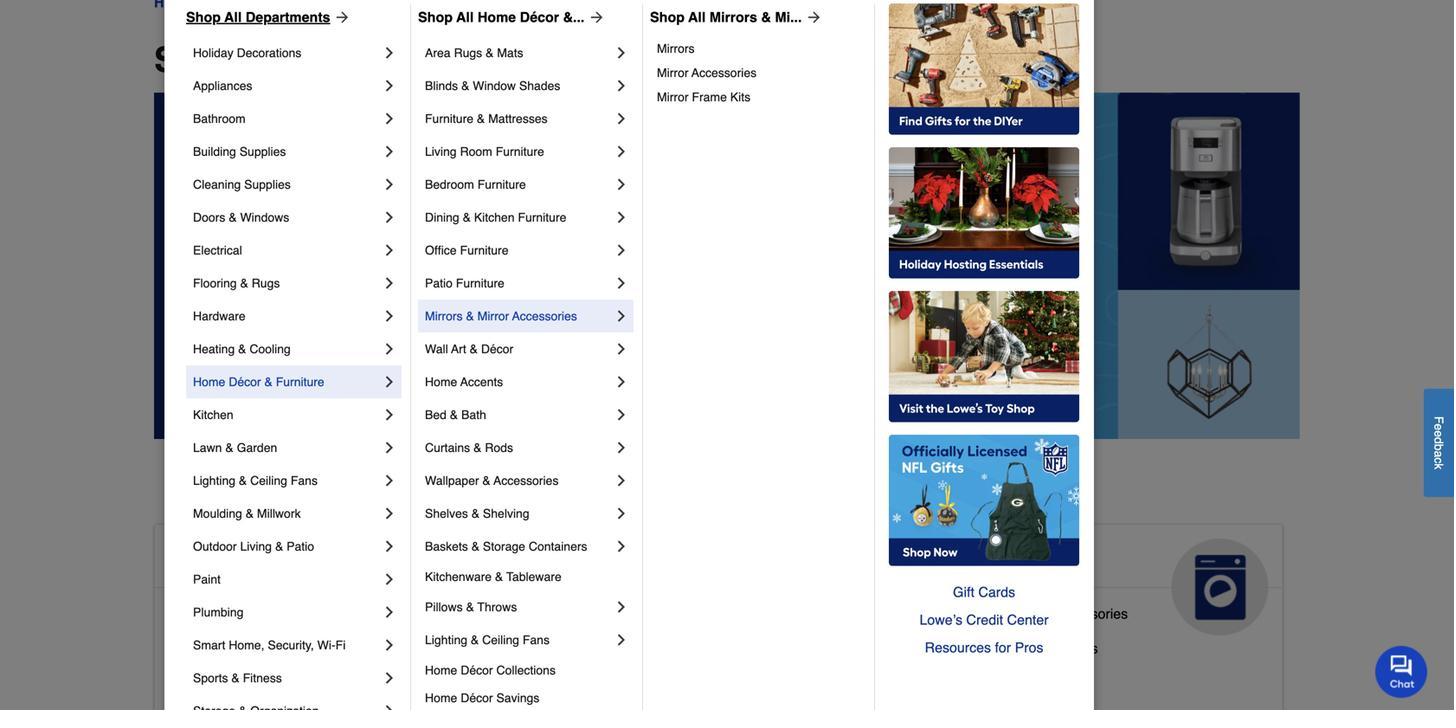 Task type: vqa. For each thing, say whether or not it's contained in the screenshot.
Wallpaper & Accessories
yes



Task type: locate. For each thing, give the bounding box(es) containing it.
shop for shop all departments
[[186, 9, 221, 25]]

& up wall art & décor
[[466, 309, 474, 323]]

chevron right image for bed & bath
[[613, 406, 630, 424]]

all for departments
[[224, 9, 242, 25]]

paint link
[[193, 563, 381, 596]]

0 vertical spatial pet
[[667, 546, 704, 573]]

electrical link
[[193, 234, 381, 267]]

all up holiday decorations at top
[[224, 9, 242, 25]]

1 horizontal spatial pet
[[667, 546, 704, 573]]

0 horizontal spatial mirrors
[[425, 309, 463, 323]]

décor down home décor collections in the left of the page
[[461, 691, 493, 705]]

1 horizontal spatial mirrors
[[657, 42, 695, 55]]

0 vertical spatial ceiling
[[250, 474, 287, 488]]

& right the doors
[[229, 210, 237, 224]]

furniture down dining & kitchen furniture at the top left of page
[[460, 243, 509, 257]]

shop
[[154, 40, 241, 80]]

0 horizontal spatial kitchen
[[193, 408, 234, 422]]

rods
[[485, 441, 514, 455]]

arrow right image up shop all departments at the left top of page
[[330, 9, 351, 26]]

décor left &...
[[520, 9, 559, 25]]

1 vertical spatial appliances link
[[927, 525, 1283, 636]]

& left mi... on the right of the page
[[762, 9, 772, 25]]

shop inside the shop all departments link
[[186, 9, 221, 25]]

accessible inside accessible home link
[[169, 546, 296, 573]]

chevron right image for electrical
[[381, 242, 398, 259]]

& up shelves & shelving
[[483, 474, 491, 488]]

ceiling up millwork
[[250, 474, 287, 488]]

mirrors inside "link"
[[657, 42, 695, 55]]

d
[[1433, 437, 1447, 444]]

mirror
[[657, 66, 689, 80], [657, 90, 689, 104], [478, 309, 509, 323]]

& left mats
[[486, 46, 494, 60]]

3 arrow right image from the left
[[802, 9, 823, 26]]

2 horizontal spatial arrow right image
[[802, 9, 823, 26]]

arrow right image
[[330, 9, 351, 26], [585, 9, 606, 26], [802, 9, 823, 26]]

chevron right image for wallpaper & accessories
[[613, 472, 630, 489]]

& left the cooling
[[238, 342, 246, 356]]

& right lawn
[[225, 441, 234, 455]]

1 horizontal spatial arrow right image
[[585, 9, 606, 26]]

home décor savings link
[[425, 684, 630, 710]]

arrow right image up mirrors "link"
[[802, 9, 823, 26]]

4 accessible from the top
[[169, 675, 235, 691]]

& left rods
[[474, 441, 482, 455]]

& right "shelves"
[[472, 507, 480, 521]]

supplies up houses,
[[616, 633, 670, 649]]

resources
[[925, 640, 992, 656]]

furniture down blinds
[[425, 112, 474, 126]]

decorations
[[237, 46, 302, 60]]

accessible inside accessible bedroom link
[[169, 640, 235, 656]]

2 vertical spatial mirrors
[[425, 309, 463, 323]]

fi
[[336, 638, 346, 652]]

windows
[[240, 210, 289, 224]]

wallpaper & accessories
[[425, 474, 559, 488]]

chevron right image for shelves & shelving
[[613, 505, 630, 522]]

frame
[[692, 90, 727, 104]]

arrow right image inside shop all home décor &... link
[[585, 9, 606, 26]]

1 horizontal spatial fans
[[523, 633, 550, 647]]

storage
[[483, 540, 526, 553]]

0 horizontal spatial arrow right image
[[330, 9, 351, 26]]

chevron right image for lighting & ceiling fans
[[613, 631, 630, 649]]

chevron right image for moulding & millwork
[[381, 505, 398, 522]]

home accents
[[425, 375, 503, 389]]

& inside wall art & décor link
[[470, 342, 478, 356]]

gift cards link
[[889, 579, 1080, 606]]

appliances image
[[1172, 539, 1269, 636]]

0 horizontal spatial living
[[240, 540, 272, 553]]

chevron right image for sports & fitness
[[381, 669, 398, 687]]

2 shop from the left
[[418, 9, 453, 25]]

décor for home décor & furniture
[[229, 375, 261, 389]]

accessible for accessible bedroom
[[169, 640, 235, 656]]

e up b
[[1433, 431, 1447, 437]]

& inside flooring & rugs "link"
[[240, 276, 248, 290]]

ceiling for the rightmost lighting & ceiling fans 'link'
[[483, 633, 520, 647]]

accessible for accessible home
[[169, 546, 296, 573]]

0 horizontal spatial shop
[[186, 9, 221, 25]]

1 vertical spatial mirror
[[657, 90, 689, 104]]

0 horizontal spatial pet
[[555, 668, 576, 684]]

wall art & décor link
[[425, 333, 613, 365]]

1 vertical spatial appliances
[[941, 546, 1070, 573]]

shop up area
[[418, 9, 453, 25]]

1 vertical spatial ceiling
[[483, 633, 520, 647]]

chevron right image for flooring & rugs
[[381, 275, 398, 292]]

& right pillows
[[466, 600, 474, 614]]

pet inside animal & pet care
[[667, 546, 704, 573]]

1 accessible from the top
[[169, 546, 296, 573]]

mirrors for mirrors & mirror accessories
[[425, 309, 463, 323]]

& inside "shop all mirrors & mi..." link
[[762, 9, 772, 25]]

mirrors up wall
[[425, 309, 463, 323]]

supplies for livestock supplies
[[616, 633, 670, 649]]

& right 'parts'
[[1042, 606, 1051, 622]]

holiday decorations link
[[193, 36, 381, 69]]

furniture inside "link"
[[456, 276, 505, 290]]

furniture up dining & kitchen furniture at the top left of page
[[478, 178, 526, 191]]

hardware
[[193, 309, 246, 323]]

living left the 'room'
[[425, 145, 457, 158]]

mirrors inside 'link'
[[425, 309, 463, 323]]

lighting & ceiling fans up home décor collections in the left of the page
[[425, 633, 550, 647]]

accessible up sports
[[169, 640, 235, 656]]

appliances link up chillers
[[927, 525, 1283, 636]]

shop all departments
[[186, 9, 330, 25]]

mirror up wall art & décor
[[478, 309, 509, 323]]

supplies up windows at the left top of the page
[[244, 178, 291, 191]]

home décor savings
[[425, 691, 540, 705]]

chevron right image for doors & windows
[[381, 209, 398, 226]]

bathroom up "building"
[[193, 112, 246, 126]]

0 horizontal spatial lighting & ceiling fans link
[[193, 464, 381, 497]]

1 horizontal spatial kitchen
[[474, 210, 515, 224]]

all up area rugs & mats
[[457, 9, 474, 25]]

3 shop from the left
[[650, 9, 685, 25]]

shop all mirrors & mi... link
[[650, 7, 823, 28]]

blinds & window shades link
[[425, 69, 613, 102]]

2 vertical spatial mirror
[[478, 309, 509, 323]]

furniture & mattresses link
[[425, 102, 613, 135]]

chevron right image for home accents
[[613, 373, 630, 391]]

2 accessible from the top
[[169, 606, 235, 622]]

1 vertical spatial rugs
[[252, 276, 280, 290]]

bathroom up "smart home, security, wi-fi"
[[239, 606, 299, 622]]

living room furniture link
[[425, 135, 613, 168]]

wall
[[425, 342, 448, 356]]

décor for home décor savings
[[461, 691, 493, 705]]

& up throws
[[495, 570, 503, 584]]

beds,
[[579, 668, 615, 684]]

chevron right image for heating & cooling
[[381, 340, 398, 358]]

chevron right image
[[381, 77, 398, 94], [381, 143, 398, 160], [613, 143, 630, 160], [613, 176, 630, 193], [613, 242, 630, 259], [381, 340, 398, 358], [381, 373, 398, 391], [613, 373, 630, 391], [381, 406, 398, 424], [381, 472, 398, 489], [613, 472, 630, 489], [613, 505, 630, 522], [381, 571, 398, 588], [381, 702, 398, 710]]

& right bed
[[450, 408, 458, 422]]

1 horizontal spatial bedroom
[[425, 178, 474, 191]]

accessible inside 'accessible bathroom' link
[[169, 606, 235, 622]]

accessories inside 'link'
[[512, 309, 577, 323]]

bedroom up fitness on the left bottom of page
[[239, 640, 295, 656]]

3 accessible from the top
[[169, 640, 235, 656]]

wine
[[1017, 640, 1049, 656]]

& down the cooling
[[265, 375, 273, 389]]

&
[[762, 9, 772, 25], [486, 46, 494, 60], [462, 79, 470, 93], [477, 112, 485, 126], [229, 210, 237, 224], [463, 210, 471, 224], [240, 276, 248, 290], [466, 309, 474, 323], [238, 342, 246, 356], [470, 342, 478, 356], [265, 375, 273, 389], [450, 408, 458, 422], [225, 441, 234, 455], [474, 441, 482, 455], [239, 474, 247, 488], [483, 474, 491, 488], [246, 507, 254, 521], [472, 507, 480, 521], [275, 540, 283, 553], [472, 540, 480, 553], [642, 546, 660, 573], [495, 570, 503, 584], [466, 600, 474, 614], [1042, 606, 1051, 622], [471, 633, 479, 647], [1004, 640, 1013, 656], [673, 668, 683, 684], [232, 671, 240, 685], [275, 675, 284, 691]]

accents
[[461, 375, 503, 389]]

& left millwork
[[246, 507, 254, 521]]

chevron right image
[[381, 44, 398, 61], [613, 44, 630, 61], [613, 77, 630, 94], [381, 110, 398, 127], [613, 110, 630, 127], [381, 176, 398, 193], [381, 209, 398, 226], [613, 209, 630, 226], [381, 242, 398, 259], [381, 275, 398, 292], [613, 275, 630, 292], [381, 307, 398, 325], [613, 307, 630, 325], [613, 340, 630, 358], [613, 406, 630, 424], [381, 439, 398, 456], [613, 439, 630, 456], [381, 505, 398, 522], [381, 538, 398, 555], [613, 538, 630, 555], [613, 598, 630, 616], [381, 604, 398, 621], [613, 631, 630, 649], [381, 637, 398, 654], [381, 669, 398, 687]]

1 vertical spatial pet
[[555, 668, 576, 684]]

& up living room furniture
[[477, 112, 485, 126]]

décor up home décor savings
[[461, 663, 493, 677]]

mirrors for mirrors
[[657, 42, 695, 55]]

2 e from the top
[[1433, 431, 1447, 437]]

baskets & storage containers
[[425, 540, 588, 553]]

chevron right image for paint
[[381, 571, 398, 588]]

pillows & throws link
[[425, 591, 613, 624]]

chevron right image for area rugs & mats
[[613, 44, 630, 61]]

ceiling up home décor collections in the left of the page
[[483, 633, 520, 647]]

appliances link down decorations
[[193, 69, 381, 102]]

0 vertical spatial mirror
[[657, 66, 689, 80]]

0 horizontal spatial bedroom
[[239, 640, 295, 656]]

& down accessible bedroom link
[[232, 671, 240, 685]]

chevron right image for furniture & mattresses
[[613, 110, 630, 127]]

0 horizontal spatial fans
[[291, 474, 318, 488]]

wallpaper
[[425, 474, 479, 488]]

moulding
[[193, 507, 242, 521]]

2 horizontal spatial shop
[[650, 9, 685, 25]]

home down moulding & millwork 'link' in the left of the page
[[302, 546, 370, 573]]

mirror left frame
[[657, 90, 689, 104]]

1 vertical spatial patio
[[287, 540, 314, 553]]

kitchen up lawn
[[193, 408, 234, 422]]

baskets
[[425, 540, 468, 553]]

arrow right image up area rugs & mats link
[[585, 9, 606, 26]]

1 vertical spatial lighting
[[425, 633, 468, 647]]

& right animal
[[642, 546, 660, 573]]

living down moulding & millwork
[[240, 540, 272, 553]]

e up d
[[1433, 424, 1447, 431]]

accessible home link
[[155, 525, 511, 636]]

1 vertical spatial lighting & ceiling fans link
[[425, 624, 613, 656]]

home,
[[229, 638, 265, 652]]

cooling
[[250, 342, 291, 356]]

& inside kitchenware & tableware link
[[495, 570, 503, 584]]

mirrors & mirror accessories link
[[425, 300, 613, 333]]

resources for pros link
[[889, 634, 1080, 662]]

1 e from the top
[[1433, 424, 1447, 431]]

shop inside shop all home décor &... link
[[418, 9, 453, 25]]

arrow right image for shop all home décor &...
[[585, 9, 606, 26]]

chevron right image for outdoor living & patio
[[381, 538, 398, 555]]

0 vertical spatial patio
[[425, 276, 453, 290]]

rugs right area
[[454, 46, 483, 60]]

chevron right image for dining & kitchen furniture
[[613, 209, 630, 226]]

fans up home décor collections link
[[523, 633, 550, 647]]

all up mirror accessories
[[689, 9, 706, 25]]

blinds & window shades
[[425, 79, 561, 93]]

1 vertical spatial mirrors
[[657, 42, 695, 55]]

lighting & ceiling fans
[[193, 474, 318, 488], [425, 633, 550, 647]]

appliances up cards
[[941, 546, 1070, 573]]

lighting & ceiling fans down the garden
[[193, 474, 318, 488]]

& right blinds
[[462, 79, 470, 93]]

0 vertical spatial living
[[425, 145, 457, 158]]

enjoy savings year-round. no matter what you're shopping for, find what you need at a great price. image
[[154, 93, 1301, 439]]

2 horizontal spatial mirrors
[[710, 9, 758, 25]]

décor down the mirrors & mirror accessories
[[481, 342, 514, 356]]

& right 'dining'
[[463, 210, 471, 224]]

1 vertical spatial departments
[[303, 40, 515, 80]]

0 vertical spatial supplies
[[240, 145, 286, 158]]

0 horizontal spatial rugs
[[252, 276, 280, 290]]

0 vertical spatial mirrors
[[710, 9, 758, 25]]

accessories up chillers
[[1054, 606, 1129, 622]]

0 vertical spatial rugs
[[454, 46, 483, 60]]

furniture down office furniture
[[456, 276, 505, 290]]

home down home décor collections in the left of the page
[[425, 691, 458, 705]]

1 horizontal spatial lighting
[[425, 633, 468, 647]]

1 vertical spatial bedroom
[[239, 640, 295, 656]]

1 arrow right image from the left
[[330, 9, 351, 26]]

& right houses,
[[673, 668, 683, 684]]

1 vertical spatial fans
[[523, 633, 550, 647]]

1 vertical spatial supplies
[[244, 178, 291, 191]]

shop up mirror accessories
[[650, 9, 685, 25]]

décor down "heating & cooling"
[[229, 375, 261, 389]]

shop all mirrors & mi...
[[650, 9, 802, 25]]

lighting down pillows
[[425, 633, 468, 647]]

& right 'flooring'
[[240, 276, 248, 290]]

hardware link
[[193, 300, 381, 333]]

1 shop from the left
[[186, 9, 221, 25]]

& down millwork
[[275, 540, 283, 553]]

& right art
[[470, 342, 478, 356]]

lowe's credit center
[[920, 612, 1049, 628]]

accessible for accessible entry & home
[[169, 675, 235, 691]]

shop all home décor &...
[[418, 9, 585, 25]]

kitchen down "bedroom furniture"
[[474, 210, 515, 224]]

chevron right image for appliances
[[381, 77, 398, 94]]

bathroom
[[193, 112, 246, 126], [239, 606, 299, 622]]

0 vertical spatial bedroom
[[425, 178, 474, 191]]

& inside accessible entry & home link
[[275, 675, 284, 691]]

accessible down moulding
[[169, 546, 296, 573]]

doors & windows link
[[193, 201, 381, 234]]

1 horizontal spatial ceiling
[[483, 633, 520, 647]]

parts
[[1005, 606, 1038, 622]]

art
[[451, 342, 467, 356]]

& inside wallpaper & accessories link
[[483, 474, 491, 488]]

0 vertical spatial kitchen
[[474, 210, 515, 224]]

&...
[[563, 9, 585, 25]]

1 horizontal spatial appliances link
[[927, 525, 1283, 636]]

patio down the office
[[425, 276, 453, 290]]

mirrors link
[[657, 36, 863, 61]]

shop for shop all mirrors & mi...
[[650, 9, 685, 25]]

0 vertical spatial departments
[[246, 9, 330, 25]]

sports & fitness link
[[193, 662, 381, 695]]

all for home
[[457, 9, 474, 25]]

f e e d b a c k
[[1433, 416, 1447, 470]]

& left pros
[[1004, 640, 1013, 656]]

& right entry
[[275, 675, 284, 691]]

1 horizontal spatial living
[[425, 145, 457, 158]]

home down wall
[[425, 375, 458, 389]]

1 horizontal spatial lighting & ceiling fans link
[[425, 624, 613, 656]]

1 horizontal spatial shop
[[418, 9, 453, 25]]

wi-
[[318, 638, 336, 652]]

fans up moulding & millwork 'link' in the left of the page
[[291, 474, 318, 488]]

moulding & millwork link
[[193, 497, 381, 530]]

bedroom up 'dining'
[[425, 178, 474, 191]]

0 vertical spatial appliances link
[[193, 69, 381, 102]]

livestock supplies link
[[555, 630, 670, 664]]

& inside area rugs & mats link
[[486, 46, 494, 60]]

appliance
[[941, 606, 1002, 622]]

chevron right image for kitchen
[[381, 406, 398, 424]]

0 horizontal spatial ceiling
[[250, 474, 287, 488]]

furniture right houses,
[[686, 668, 742, 684]]

& inside mirrors & mirror accessories 'link'
[[466, 309, 474, 323]]

lighting & ceiling fans link up "collections"
[[425, 624, 613, 656]]

wall art & décor
[[425, 342, 514, 356]]

shop inside "shop all mirrors & mi..." link
[[650, 9, 685, 25]]

kitchenware & tableware link
[[425, 563, 630, 591]]

building
[[193, 145, 236, 158]]

0 horizontal spatial lighting & ceiling fans
[[193, 474, 318, 488]]

& inside baskets & storage containers link
[[472, 540, 480, 553]]

0 horizontal spatial appliances
[[193, 79, 252, 93]]

2 arrow right image from the left
[[585, 9, 606, 26]]

shop all departments link
[[186, 7, 351, 28]]

& inside pillows & throws link
[[466, 600, 474, 614]]

home up mats
[[478, 9, 516, 25]]

lawn & garden link
[[193, 431, 381, 464]]

area rugs & mats
[[425, 46, 524, 60]]

shelves
[[425, 507, 468, 521]]

dining
[[425, 210, 460, 224]]

chevron right image for blinds & window shades
[[613, 77, 630, 94]]

departments for shop all departments
[[246, 9, 330, 25]]

e
[[1433, 424, 1447, 431], [1433, 431, 1447, 437]]

mirrors up mirrors "link"
[[710, 9, 758, 25]]

rugs up hardware link
[[252, 276, 280, 290]]

accessible down smart
[[169, 675, 235, 691]]

flooring & rugs link
[[193, 267, 381, 300]]

mirror inside 'link'
[[478, 309, 509, 323]]

chevron right image for lawn & garden
[[381, 439, 398, 456]]

arrow right image inside the shop all departments link
[[330, 9, 351, 26]]

baskets & storage containers link
[[425, 530, 613, 563]]

holiday decorations
[[193, 46, 302, 60]]

0 horizontal spatial lighting
[[193, 474, 236, 488]]

supplies up cleaning supplies
[[240, 145, 286, 158]]

2 vertical spatial supplies
[[616, 633, 670, 649]]

cleaning supplies link
[[193, 168, 381, 201]]

chevron right image for living room furniture
[[613, 143, 630, 160]]

find gifts for the diyer. image
[[889, 3, 1080, 135]]

accessories up wall art & décor link
[[512, 309, 577, 323]]

garden
[[237, 441, 277, 455]]

arrow right image inside "shop all mirrors & mi..." link
[[802, 9, 823, 26]]

0 vertical spatial lighting
[[193, 474, 236, 488]]

area rugs & mats link
[[425, 36, 613, 69]]

appliances
[[193, 79, 252, 93], [941, 546, 1070, 573]]

shop up holiday
[[186, 9, 221, 25]]

mirror up mirror frame kits
[[657, 66, 689, 80]]

accessible inside accessible entry & home link
[[169, 675, 235, 691]]

0 vertical spatial lighting & ceiling fans link
[[193, 464, 381, 497]]

chevron right image for bedroom furniture
[[613, 176, 630, 193]]

mirror for mirror accessories
[[657, 66, 689, 80]]

lighting up moulding
[[193, 474, 236, 488]]

flooring
[[193, 276, 237, 290]]

1 horizontal spatial patio
[[425, 276, 453, 290]]

rugs inside "link"
[[252, 276, 280, 290]]

lighting & ceiling fans link up millwork
[[193, 464, 381, 497]]

lowe's
[[920, 612, 963, 628]]

living room furniture
[[425, 145, 545, 158]]

kitchen link
[[193, 398, 381, 431]]

gift cards
[[954, 584, 1016, 600]]

ceiling for top lighting & ceiling fans 'link'
[[250, 474, 287, 488]]

doors
[[193, 210, 225, 224]]

sports & fitness
[[193, 671, 282, 685]]

resources for pros
[[925, 640, 1044, 656]]

1 vertical spatial lighting & ceiling fans
[[425, 633, 550, 647]]

appliances down holiday
[[193, 79, 252, 93]]

chevron right image for baskets & storage containers
[[613, 538, 630, 555]]



Task type: describe. For each thing, give the bounding box(es) containing it.
moulding & millwork
[[193, 507, 301, 521]]

bath
[[462, 408, 487, 422]]

c
[[1433, 457, 1447, 464]]

supplies for building supplies
[[240, 145, 286, 158]]

beverage
[[941, 640, 1000, 656]]

throws
[[478, 600, 517, 614]]

office furniture
[[425, 243, 509, 257]]

flooring & rugs
[[193, 276, 280, 290]]

0 horizontal spatial appliances link
[[193, 69, 381, 102]]

holiday hosting essentials. image
[[889, 147, 1080, 279]]

chevron right image for wall art & décor
[[613, 340, 630, 358]]

bedroom furniture link
[[425, 168, 613, 201]]

for
[[995, 640, 1012, 656]]

outdoor living & patio link
[[193, 530, 381, 563]]

1 horizontal spatial appliances
[[941, 546, 1070, 573]]

k
[[1433, 464, 1447, 470]]

dining & kitchen furniture link
[[425, 201, 613, 234]]

accessories up 'shelves & shelving' link
[[494, 474, 559, 488]]

accessible bathroom link
[[169, 602, 299, 636]]

chevron right image for office furniture
[[613, 242, 630, 259]]

bathroom link
[[193, 102, 381, 135]]

officially licensed n f l gifts. shop now. image
[[889, 435, 1080, 566]]

b
[[1433, 444, 1447, 451]]

0 vertical spatial fans
[[291, 474, 318, 488]]

& inside furniture & mattresses link
[[477, 112, 485, 126]]

pet beds, houses, & furniture
[[555, 668, 742, 684]]

shelves & shelving
[[425, 507, 530, 521]]

1 vertical spatial living
[[240, 540, 272, 553]]

home down heating
[[193, 375, 225, 389]]

home accents link
[[425, 365, 613, 398]]

& inside bed & bath link
[[450, 408, 458, 422]]

accessible entry & home link
[[169, 671, 325, 706]]

chevron right image for pillows & throws
[[613, 598, 630, 616]]

shop for shop all home décor &...
[[418, 9, 453, 25]]

shelves & shelving link
[[425, 497, 613, 530]]

gift
[[954, 584, 975, 600]]

animal & pet care image
[[787, 539, 884, 636]]

lighting for top lighting & ceiling fans 'link'
[[193, 474, 236, 488]]

0 vertical spatial lighting & ceiling fans
[[193, 474, 318, 488]]

beverage & wine chillers
[[941, 640, 1099, 656]]

livestock supplies
[[555, 633, 670, 649]]

home décor & furniture
[[193, 375, 325, 389]]

& inside outdoor living & patio link
[[275, 540, 283, 553]]

appliance parts & accessories link
[[941, 602, 1129, 636]]

accessories up frame
[[692, 66, 757, 80]]

kits
[[731, 90, 751, 104]]

departments for shop all departments
[[303, 40, 515, 80]]

& inside blinds & window shades link
[[462, 79, 470, 93]]

visit the lowe's toy shop. image
[[889, 291, 1080, 423]]

& up moulding & millwork
[[239, 474, 247, 488]]

home décor collections
[[425, 663, 556, 677]]

furniture up kitchen link
[[276, 375, 325, 389]]

& inside moulding & millwork 'link'
[[246, 507, 254, 521]]

lawn
[[193, 441, 222, 455]]

accessible home image
[[401, 539, 498, 636]]

outdoor
[[193, 540, 237, 553]]

smart
[[193, 638, 225, 652]]

sports
[[193, 671, 228, 685]]

supplies for cleaning supplies
[[244, 178, 291, 191]]

lighting for the rightmost lighting & ceiling fans 'link'
[[425, 633, 468, 647]]

patio furniture link
[[425, 267, 613, 300]]

all down the shop all departments link
[[250, 40, 293, 80]]

chevron right image for home décor & furniture
[[381, 373, 398, 391]]

home décor collections link
[[425, 656, 630, 684]]

accessible for accessible bathroom
[[169, 606, 235, 622]]

wallpaper & accessories link
[[425, 464, 613, 497]]

& inside 'shelves & shelving' link
[[472, 507, 480, 521]]

millwork
[[257, 507, 301, 521]]

& inside sports & fitness link
[[232, 671, 240, 685]]

arrow right image for shop all mirrors & mi...
[[802, 9, 823, 26]]

chevron right image for mirrors & mirror accessories
[[613, 307, 630, 325]]

1 horizontal spatial lighting & ceiling fans
[[425, 633, 550, 647]]

arrow right image for shop all departments
[[330, 9, 351, 26]]

1 vertical spatial bathroom
[[239, 606, 299, 622]]

& inside doors & windows link
[[229, 210, 237, 224]]

doors & windows
[[193, 210, 289, 224]]

furniture & mattresses
[[425, 112, 548, 126]]

kitchenware & tableware
[[425, 570, 562, 584]]

patio inside "link"
[[425, 276, 453, 290]]

décor for home décor collections
[[461, 663, 493, 677]]

animal & pet care link
[[541, 525, 897, 636]]

curtains
[[425, 441, 470, 455]]

1 vertical spatial kitchen
[[193, 408, 234, 422]]

& down "pillows & throws" on the bottom
[[471, 633, 479, 647]]

bed & bath
[[425, 408, 487, 422]]

chevron right image for curtains & rods
[[613, 439, 630, 456]]

all for mirrors
[[689, 9, 706, 25]]

bedroom furniture
[[425, 178, 526, 191]]

& inside heating & cooling link
[[238, 342, 246, 356]]

chevron right image for plumbing
[[381, 604, 398, 621]]

chevron right image for holiday decorations
[[381, 44, 398, 61]]

bedroom inside 'bedroom furniture' link
[[425, 178, 474, 191]]

accessible bathroom
[[169, 606, 299, 622]]

0 vertical spatial appliances
[[193, 79, 252, 93]]

mi...
[[775, 9, 802, 25]]

accessible bedroom
[[169, 640, 295, 656]]

chevron right image for hardware
[[381, 307, 398, 325]]

collections
[[497, 663, 556, 677]]

furniture down furniture & mattresses link
[[496, 145, 545, 158]]

1 horizontal spatial rugs
[[454, 46, 483, 60]]

mats
[[497, 46, 524, 60]]

& inside home décor & furniture link
[[265, 375, 273, 389]]

entry
[[239, 675, 271, 691]]

& inside curtains & rods link
[[474, 441, 482, 455]]

shades
[[520, 79, 561, 93]]

kitchenware
[[425, 570, 492, 584]]

chevron right image for building supplies
[[381, 143, 398, 160]]

& inside beverage & wine chillers "link"
[[1004, 640, 1013, 656]]

blinds
[[425, 79, 458, 93]]

& inside the lawn & garden link
[[225, 441, 234, 455]]

pros
[[1016, 640, 1044, 656]]

dining & kitchen furniture
[[425, 210, 567, 224]]

0 vertical spatial bathroom
[[193, 112, 246, 126]]

chevron right image for patio furniture
[[613, 275, 630, 292]]

& inside appliance parts & accessories link
[[1042, 606, 1051, 622]]

home down "security,"
[[288, 675, 325, 691]]

plumbing link
[[193, 596, 381, 629]]

shelving
[[483, 507, 530, 521]]

building supplies
[[193, 145, 286, 158]]

mattresses
[[489, 112, 548, 126]]

heating & cooling
[[193, 342, 291, 356]]

furniture up 'office furniture' link
[[518, 210, 567, 224]]

mirror for mirror frame kits
[[657, 90, 689, 104]]

chat invite button image
[[1376, 645, 1429, 698]]

accessible bedroom link
[[169, 636, 295, 671]]

chevron right image for cleaning supplies
[[381, 176, 398, 193]]

chevron right image for smart home, security, wi-fi
[[381, 637, 398, 654]]

chevron right image for lighting & ceiling fans
[[381, 472, 398, 489]]

bedroom inside accessible bedroom link
[[239, 640, 295, 656]]

pillows
[[425, 600, 463, 614]]

building supplies link
[[193, 135, 381, 168]]

home up home décor savings
[[425, 663, 458, 677]]

chevron right image for bathroom
[[381, 110, 398, 127]]

& inside animal & pet care
[[642, 546, 660, 573]]

animal & pet care
[[555, 546, 704, 601]]

houses,
[[619, 668, 670, 684]]

plumbing
[[193, 605, 244, 619]]

& inside pet beds, houses, & furniture link
[[673, 668, 683, 684]]

0 horizontal spatial patio
[[287, 540, 314, 553]]

& inside "dining & kitchen furniture" link
[[463, 210, 471, 224]]



